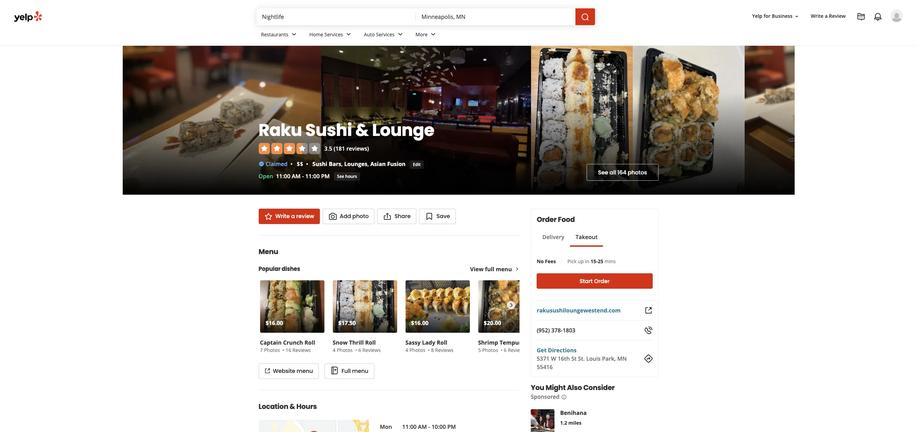 Task type: describe. For each thing, give the bounding box(es) containing it.
auto services
[[364, 31, 395, 38]]

start
[[580, 277, 593, 285]]

share button
[[377, 209, 417, 224]]

view full menu link
[[470, 265, 520, 273]]

photo of raku sushi & lounge - st. louis park, mn, us. sweet potato tempura roll and crispy shrimp tempura roll image
[[633, 46, 745, 195]]

edit button
[[410, 161, 424, 169]]

Find text field
[[262, 13, 410, 21]]

see for see hours
[[337, 173, 344, 179]]

home services
[[309, 31, 343, 38]]

(952)
[[537, 327, 550, 334]]

- inside location & hours element
[[428, 423, 430, 431]]

16 external link v2 image
[[265, 368, 270, 374]]

share
[[395, 212, 411, 220]]

see all 164 photos
[[598, 168, 647, 176]]

3.5 star rating image
[[259, 143, 320, 154]]

1803
[[563, 327, 576, 334]]

7
[[260, 347, 263, 354]]

reviews for tempura
[[508, 347, 526, 354]]

see for see all 164 photos
[[598, 168, 608, 176]]

food
[[558, 215, 575, 225]]

0 horizontal spatial pm
[[321, 172, 330, 180]]

consider
[[583, 383, 615, 393]]

restaurants link
[[255, 25, 304, 45]]

24 chevron down v2 image for auto services
[[396, 30, 404, 39]]

miles
[[569, 420, 582, 426]]

business
[[772, 13, 793, 19]]

sassy lady roll image
[[405, 280, 470, 333]]

24 chevron down v2 image for restaurants
[[290, 30, 298, 39]]

crunch
[[283, 339, 303, 347]]

reviews for thrill
[[362, 347, 381, 354]]

snow
[[333, 339, 348, 347]]

photos
[[628, 168, 647, 176]]

reviews)
[[347, 145, 369, 152]]

rakusushiloungewestend.com link
[[537, 307, 621, 314]]

reviews for lady
[[435, 347, 454, 354]]

pick up in 15-25 mins
[[568, 258, 616, 265]]

order inside button
[[594, 277, 610, 285]]

location & hours
[[259, 402, 317, 412]]

get
[[537, 347, 547, 354]]

benihana link
[[560, 409, 587, 417]]

hours
[[345, 173, 357, 179]]

menu
[[259, 247, 278, 257]]

st.
[[578, 355, 585, 363]]

menu element
[[247, 235, 544, 379]]

16
[[286, 347, 291, 354]]

home services link
[[304, 25, 358, 45]]

a for review
[[825, 13, 828, 19]]

see hours
[[337, 173, 357, 179]]

auto
[[364, 31, 375, 38]]

captain
[[260, 339, 282, 347]]

save
[[437, 212, 450, 220]]

16 reviews
[[286, 347, 311, 354]]

hours
[[296, 402, 317, 412]]

(181 reviews) link
[[334, 145, 369, 152]]

start order
[[580, 277, 610, 285]]

none field "near"
[[422, 13, 570, 21]]

sushi bars link
[[312, 160, 341, 168]]

open 11:00 am - 11:00 pm
[[259, 172, 330, 180]]

st
[[571, 355, 577, 363]]

$20.00
[[484, 319, 501, 327]]

16 claim filled v2 image
[[259, 161, 264, 167]]

location & hours element
[[247, 390, 535, 432]]

auto services link
[[358, 25, 410, 45]]

popular dishes
[[259, 265, 300, 273]]

services for home services
[[325, 31, 343, 38]]

asian
[[370, 160, 386, 168]]

add photo link
[[323, 209, 375, 224]]

0 vertical spatial am
[[292, 172, 301, 180]]

0 vertical spatial sushi
[[306, 118, 352, 142]]

8
[[431, 347, 434, 354]]

photo of raku sushi & lounge - st. louis park, mn, us. eel avocado roll & shrimp avocado roll image
[[123, 46, 321, 195]]

mon
[[380, 423, 392, 431]]

maria w. image
[[891, 9, 903, 22]]

sassy lady roll 4 photos
[[405, 339, 447, 354]]

a for review
[[291, 212, 295, 220]]

no fees
[[537, 258, 556, 265]]

4 for sassy lady roll
[[405, 347, 408, 354]]

lady
[[422, 339, 435, 347]]

164
[[618, 168, 627, 176]]

shrimp
[[478, 339, 498, 347]]

add
[[340, 212, 351, 220]]

1 vertical spatial sushi
[[312, 160, 327, 168]]

(952) 378-1803
[[537, 327, 576, 334]]

benihana image
[[531, 410, 555, 432]]

user actions element
[[747, 9, 913, 52]]

fees
[[545, 258, 556, 265]]

full menu
[[342, 367, 368, 375]]

6 for tempura
[[504, 347, 507, 354]]

24 menu v2 image
[[330, 367, 339, 375]]

restaurants
[[261, 31, 288, 38]]

Near text field
[[422, 13, 570, 21]]

captain crunch roll image
[[260, 280, 324, 333]]

10:00
[[432, 423, 446, 431]]

get directions link
[[537, 347, 577, 354]]

home
[[309, 31, 323, 38]]

up
[[578, 258, 584, 265]]

1 , from the left
[[341, 160, 343, 168]]

see hours link
[[334, 172, 360, 181]]

add photo
[[340, 212, 369, 220]]

snow thrill roll 4 photos
[[333, 339, 376, 354]]

lounges
[[344, 160, 368, 168]]

lounge
[[372, 118, 434, 142]]

11:00 am - 10:00 pm
[[402, 423, 456, 431]]

am inside location & hours element
[[418, 423, 427, 431]]

map image
[[259, 420, 369, 432]]

2 horizontal spatial menu
[[496, 265, 512, 273]]

378-
[[551, 327, 563, 334]]

photos inside shrimp tempura 5 photos
[[482, 347, 498, 354]]

shrimp tempura image
[[478, 280, 543, 333]]

3.5 (181 reviews)
[[324, 145, 369, 152]]

raku
[[259, 118, 302, 142]]

photos for snow
[[337, 347, 353, 354]]

park,
[[602, 355, 616, 363]]

$$
[[297, 160, 303, 168]]



Task type: vqa. For each thing, say whether or not it's contained in the screenshot.


Task type: locate. For each thing, give the bounding box(es) containing it.
1 horizontal spatial 6
[[504, 347, 507, 354]]

roll up 16 reviews
[[305, 339, 315, 347]]

24 save outline v2 image
[[425, 212, 434, 221]]

3 reviews from the left
[[435, 347, 454, 354]]

photos
[[264, 347, 280, 354], [337, 347, 353, 354], [410, 347, 426, 354], [482, 347, 498, 354]]

write for write a review
[[275, 212, 290, 220]]

tab list containing delivery
[[537, 233, 603, 247]]

0 horizontal spatial ,
[[341, 160, 343, 168]]

none field find
[[262, 13, 410, 21]]

services right auto
[[376, 31, 395, 38]]

snow thrill roll image
[[333, 280, 397, 333]]

1 horizontal spatial see
[[598, 168, 608, 176]]

0 horizontal spatial $16.00
[[266, 319, 283, 327]]

bars
[[329, 160, 341, 168]]

sushi left bars
[[312, 160, 327, 168]]

asian fusion link
[[370, 160, 406, 168]]

2 none field from the left
[[422, 13, 570, 21]]

menu right full
[[352, 367, 368, 375]]

mn
[[617, 355, 627, 363]]

0 horizontal spatial write
[[275, 212, 290, 220]]

review
[[829, 13, 846, 19]]

1 vertical spatial am
[[418, 423, 427, 431]]

menu right website at the bottom left of page
[[297, 367, 313, 375]]

menu for website menu
[[297, 367, 313, 375]]

pm down sushi bars link
[[321, 172, 330, 180]]

0 vertical spatial order
[[537, 215, 557, 225]]

in
[[585, 258, 589, 265]]

0 vertical spatial -
[[302, 172, 304, 180]]

6 reviews down tempura
[[504, 347, 526, 354]]

order up delivery
[[537, 215, 557, 225]]

2 6 from the left
[[504, 347, 507, 354]]

2 roll from the left
[[365, 339, 376, 347]]

get directions 5371 w 16th st st. louis park, mn 55416
[[537, 347, 627, 371]]

24 chevron down v2 image inside the auto services link
[[396, 30, 404, 39]]

11:00 right mon
[[402, 423, 417, 431]]

$16.00 for captain
[[266, 319, 283, 327]]

55416
[[537, 363, 553, 371]]

photos down the 'captain'
[[264, 347, 280, 354]]

1 horizontal spatial 11:00
[[305, 172, 320, 180]]

view full menu
[[470, 265, 512, 273]]

0 horizontal spatial see
[[337, 173, 344, 179]]

for
[[764, 13, 771, 19]]

1 horizontal spatial none field
[[422, 13, 570, 21]]

services for auto services
[[376, 31, 395, 38]]

sushi up 3.5
[[306, 118, 352, 142]]

16 info v2 image
[[561, 394, 567, 400]]

sushi bars , lounges , asian fusion
[[312, 160, 406, 168]]

am left 10:00
[[418, 423, 427, 431]]

2 $16.00 from the left
[[411, 319, 429, 327]]

claimed
[[266, 160, 288, 168]]

3 photos from the left
[[410, 347, 426, 354]]

a left review
[[825, 13, 828, 19]]

website
[[273, 367, 295, 375]]

see all 164 photos link
[[587, 164, 659, 181]]

None field
[[262, 13, 410, 21], [422, 13, 570, 21]]

order right start
[[594, 277, 610, 285]]

next image
[[507, 301, 515, 309]]

louis
[[586, 355, 601, 363]]

reviews down tempura
[[508, 347, 526, 354]]

photos down the shrimp at the right
[[482, 347, 498, 354]]

delivery
[[542, 233, 565, 241]]

write right 24 star v2 image
[[275, 212, 290, 220]]

photos down snow on the bottom left of the page
[[337, 347, 353, 354]]

0 horizontal spatial 24 chevron down v2 image
[[344, 30, 353, 39]]

more link
[[410, 25, 443, 45]]

photos for sassy
[[410, 347, 426, 354]]

-
[[302, 172, 304, 180], [428, 423, 430, 431]]

roll inside sassy lady roll 4 photos
[[437, 339, 447, 347]]

you
[[531, 383, 544, 393]]

24 chevron down v2 image
[[290, 30, 298, 39], [429, 30, 438, 39]]

0 horizontal spatial &
[[290, 402, 295, 412]]

0 horizontal spatial a
[[291, 212, 295, 220]]

roll up "8 reviews"
[[437, 339, 447, 347]]

see left all
[[598, 168, 608, 176]]

$17.50
[[338, 319, 356, 327]]

am down $$
[[292, 172, 301, 180]]

location
[[259, 402, 288, 412]]

0 horizontal spatial -
[[302, 172, 304, 180]]

1 services from the left
[[325, 31, 343, 38]]

search image
[[581, 13, 589, 21]]

photos inside captain crunch roll 7 photos
[[264, 347, 280, 354]]

None search field
[[257, 8, 596, 25]]

24 chevron down v2 image inside restaurants link
[[290, 30, 298, 39]]

11:00 inside location & hours element
[[402, 423, 417, 431]]

1 roll from the left
[[305, 339, 315, 347]]

0 horizontal spatial services
[[325, 31, 343, 38]]

start order button
[[537, 273, 653, 289]]

roll for captain crunch roll
[[305, 339, 315, 347]]

write left review
[[811, 13, 824, 19]]

write inside user actions element
[[811, 13, 824, 19]]

24 share v2 image
[[383, 212, 392, 221]]

menu
[[496, 265, 512, 273], [297, 367, 313, 375], [352, 367, 368, 375]]

menu left 14 chevron right outline image
[[496, 265, 512, 273]]

projects image
[[857, 13, 866, 21]]

1 4 from the left
[[333, 347, 336, 354]]

dishes
[[282, 265, 300, 273]]

16th
[[558, 355, 570, 363]]

menu inside full menu link
[[352, 367, 368, 375]]

write a review link
[[808, 10, 849, 23]]

1 horizontal spatial menu
[[352, 367, 368, 375]]

yelp
[[752, 13, 763, 19]]

tab list
[[537, 233, 603, 247]]

1 24 chevron down v2 image from the left
[[344, 30, 353, 39]]

notifications image
[[874, 13, 882, 21]]

14 chevron right outline image
[[515, 267, 520, 272]]

6 for thrill
[[358, 347, 361, 354]]

24 camera v2 image
[[329, 212, 337, 221]]

no
[[537, 258, 544, 265]]

1 6 reviews from the left
[[358, 347, 381, 354]]

6 reviews
[[358, 347, 381, 354], [504, 347, 526, 354]]

$16.00 for sassy
[[411, 319, 429, 327]]

roll inside "snow thrill roll 4 photos"
[[365, 339, 376, 347]]

business categories element
[[255, 25, 903, 45]]

16 chevron down v2 image
[[794, 14, 800, 19]]

24 phone v2 image
[[644, 326, 653, 335]]

0 vertical spatial &
[[355, 118, 369, 142]]

pm right 10:00
[[447, 423, 456, 431]]

0 horizontal spatial 6 reviews
[[358, 347, 381, 354]]

photo of raku sushi & lounge - st. louis park, mn, us. snow thrill roll and spicy tuna roll image
[[531, 46, 633, 195]]

directions
[[548, 347, 577, 354]]

0 horizontal spatial none field
[[262, 13, 410, 21]]

& inside location & hours element
[[290, 402, 295, 412]]

1 reviews from the left
[[293, 347, 311, 354]]

reviews down thrill
[[362, 347, 381, 354]]

1 horizontal spatial ,
[[368, 160, 369, 168]]

see left the hours
[[337, 173, 344, 179]]

write a review
[[811, 13, 846, 19]]

5
[[478, 347, 481, 354]]

photos down the sassy
[[410, 347, 426, 354]]

& left hours
[[290, 402, 295, 412]]

6 reviews for thrill
[[358, 347, 381, 354]]

1 horizontal spatial write
[[811, 13, 824, 19]]

rakusushiloungewestend.com
[[537, 307, 621, 314]]

4 for snow thrill roll
[[333, 347, 336, 354]]

0 horizontal spatial 24 chevron down v2 image
[[290, 30, 298, 39]]

reviews for crunch
[[293, 347, 311, 354]]

services
[[325, 31, 343, 38], [376, 31, 395, 38]]

might
[[546, 383, 566, 393]]

services right home
[[325, 31, 343, 38]]

1 horizontal spatial a
[[825, 13, 828, 19]]

0 horizontal spatial 4
[[333, 347, 336, 354]]

1 6 from the left
[[358, 347, 361, 354]]

also
[[567, 383, 582, 393]]

order
[[537, 215, 557, 225], [594, 277, 610, 285]]

6 down thrill
[[358, 347, 361, 354]]

reviews
[[293, 347, 311, 354], [362, 347, 381, 354], [435, 347, 454, 354], [508, 347, 526, 354]]

1 horizontal spatial $16.00
[[411, 319, 429, 327]]

takeout tab panel
[[537, 247, 603, 250]]

roll right thrill
[[365, 339, 376, 347]]

24 chevron down v2 image inside the more link
[[429, 30, 438, 39]]

1 vertical spatial pm
[[447, 423, 456, 431]]

0 horizontal spatial 11:00
[[276, 172, 290, 180]]

shrimp tempura 5 photos
[[478, 339, 525, 354]]

- down $$
[[302, 172, 304, 180]]

1 vertical spatial &
[[290, 402, 295, 412]]

lounges link
[[344, 160, 368, 168]]

view
[[470, 265, 484, 273]]

write for write a review
[[811, 13, 824, 19]]

24 chevron down v2 image right restaurants
[[290, 30, 298, 39]]

write a review link
[[259, 209, 320, 224]]

0 horizontal spatial am
[[292, 172, 301, 180]]

24 directions v2 image
[[644, 355, 653, 363]]

1 horizontal spatial roll
[[365, 339, 376, 347]]

1.2
[[560, 420, 567, 426]]

sassy
[[405, 339, 421, 347]]

(181
[[334, 145, 345, 152]]

photo
[[352, 212, 369, 220]]

write
[[811, 13, 824, 19], [275, 212, 290, 220]]

0 vertical spatial a
[[825, 13, 828, 19]]

a
[[825, 13, 828, 19], [291, 212, 295, 220]]

a left the review
[[291, 212, 295, 220]]

1 horizontal spatial 24 chevron down v2 image
[[396, 30, 404, 39]]

2 24 chevron down v2 image from the left
[[396, 30, 404, 39]]

photos for captain
[[264, 347, 280, 354]]

2 24 chevron down v2 image from the left
[[429, 30, 438, 39]]

0 vertical spatial pm
[[321, 172, 330, 180]]

0 horizontal spatial 6
[[358, 347, 361, 354]]

1 horizontal spatial pm
[[447, 423, 456, 431]]

thrill
[[349, 339, 364, 347]]

24 chevron down v2 image right auto services
[[396, 30, 404, 39]]

1 horizontal spatial &
[[355, 118, 369, 142]]

24 star v2 image
[[264, 212, 273, 221]]

mins
[[605, 258, 616, 265]]

fusion
[[387, 160, 406, 168]]

roll
[[305, 339, 315, 347], [365, 339, 376, 347], [437, 339, 447, 347]]

2 photos from the left
[[337, 347, 353, 354]]

1 horizontal spatial 4
[[405, 347, 408, 354]]

24 chevron down v2 image right more
[[429, 30, 438, 39]]

1 24 chevron down v2 image from the left
[[290, 30, 298, 39]]

$16.00 up the sassy
[[411, 319, 429, 327]]

2 horizontal spatial 11:00
[[402, 423, 417, 431]]

& up reviews)
[[355, 118, 369, 142]]

1 none field from the left
[[262, 13, 410, 21]]

1 vertical spatial a
[[291, 212, 295, 220]]

reviews right 8
[[435, 347, 454, 354]]

15-
[[591, 258, 598, 265]]

roll inside captain crunch roll 7 photos
[[305, 339, 315, 347]]

0 horizontal spatial order
[[537, 215, 557, 225]]

11:00 down claimed
[[276, 172, 290, 180]]

0 horizontal spatial roll
[[305, 339, 315, 347]]

24 chevron down v2 image for home services
[[344, 30, 353, 39]]

benihana 1.2 miles
[[560, 409, 587, 426]]

1 vertical spatial order
[[594, 277, 610, 285]]

6 down tempura
[[504, 347, 507, 354]]

4 inside sassy lady roll 4 photos
[[405, 347, 408, 354]]

4 reviews from the left
[[508, 347, 526, 354]]

pm inside location & hours element
[[447, 423, 456, 431]]

photo of raku sushi & lounge - st. louis park, mn, us. view from the entrance image
[[321, 46, 531, 195]]

full
[[342, 367, 351, 375]]

menu inside website menu link
[[297, 367, 313, 375]]

roll for sassy lady roll
[[437, 339, 447, 347]]

reviews down "crunch"
[[293, 347, 311, 354]]

24 chevron down v2 image
[[344, 30, 353, 39], [396, 30, 404, 39]]

3 roll from the left
[[437, 339, 447, 347]]

full menu link
[[324, 364, 374, 379]]

write a review
[[275, 212, 314, 220]]

all
[[610, 168, 616, 176]]

save button
[[419, 209, 456, 224]]

1 horizontal spatial 24 chevron down v2 image
[[429, 30, 438, 39]]

24 chevron down v2 image left auto
[[344, 30, 353, 39]]

am
[[292, 172, 301, 180], [418, 423, 427, 431]]

review
[[296, 212, 314, 220]]

4 photos from the left
[[482, 347, 498, 354]]

, left asian
[[368, 160, 369, 168]]

previous image
[[263, 301, 271, 309]]

menu for full menu
[[352, 367, 368, 375]]

full
[[485, 265, 494, 273]]

$16.00 down previous icon
[[266, 319, 283, 327]]

edit
[[413, 161, 421, 167]]

1 vertical spatial write
[[275, 212, 290, 220]]

6 reviews down thrill
[[358, 347, 381, 354]]

photos inside "snow thrill roll 4 photos"
[[337, 347, 353, 354]]

8 reviews
[[431, 347, 454, 354]]

24 external link v2 image
[[644, 306, 653, 315]]

1 horizontal spatial services
[[376, 31, 395, 38]]

2 horizontal spatial roll
[[437, 339, 447, 347]]

11:00
[[276, 172, 290, 180], [305, 172, 320, 180], [402, 423, 417, 431]]

4 down snow on the bottom left of the page
[[333, 347, 336, 354]]

24 chevron down v2 image inside home services link
[[344, 30, 353, 39]]

1 photos from the left
[[264, 347, 280, 354]]

more
[[416, 31, 428, 38]]

4 inside "snow thrill roll 4 photos"
[[333, 347, 336, 354]]

11:00 down sushi bars link
[[305, 172, 320, 180]]

photos inside sassy lady roll 4 photos
[[410, 347, 426, 354]]

2 reviews from the left
[[362, 347, 381, 354]]

1 $16.00 from the left
[[266, 319, 283, 327]]

1 horizontal spatial am
[[418, 423, 427, 431]]

2 , from the left
[[368, 160, 369, 168]]

2 services from the left
[[376, 31, 395, 38]]

6 reviews for tempura
[[504, 347, 526, 354]]

1 horizontal spatial order
[[594, 277, 610, 285]]

2 6 reviews from the left
[[504, 347, 526, 354]]

2 4 from the left
[[405, 347, 408, 354]]

1 horizontal spatial 6 reviews
[[504, 347, 526, 354]]

, up see hours
[[341, 160, 343, 168]]

roll for snow thrill roll
[[365, 339, 376, 347]]

24 chevron down v2 image for more
[[429, 30, 438, 39]]

0 vertical spatial write
[[811, 13, 824, 19]]

4 down the sassy
[[405, 347, 408, 354]]

1 horizontal spatial -
[[428, 423, 430, 431]]

popular
[[259, 265, 281, 273]]

4
[[333, 347, 336, 354], [405, 347, 408, 354]]

- left 10:00
[[428, 423, 430, 431]]

photo of raku sushi & lounge - st. louis park, mn, us. filet mignon w/ white rice image
[[745, 46, 917, 195]]

$16.00
[[266, 319, 283, 327], [411, 319, 429, 327]]

1 vertical spatial -
[[428, 423, 430, 431]]

open
[[259, 172, 273, 180]]

0 horizontal spatial menu
[[297, 367, 313, 375]]



